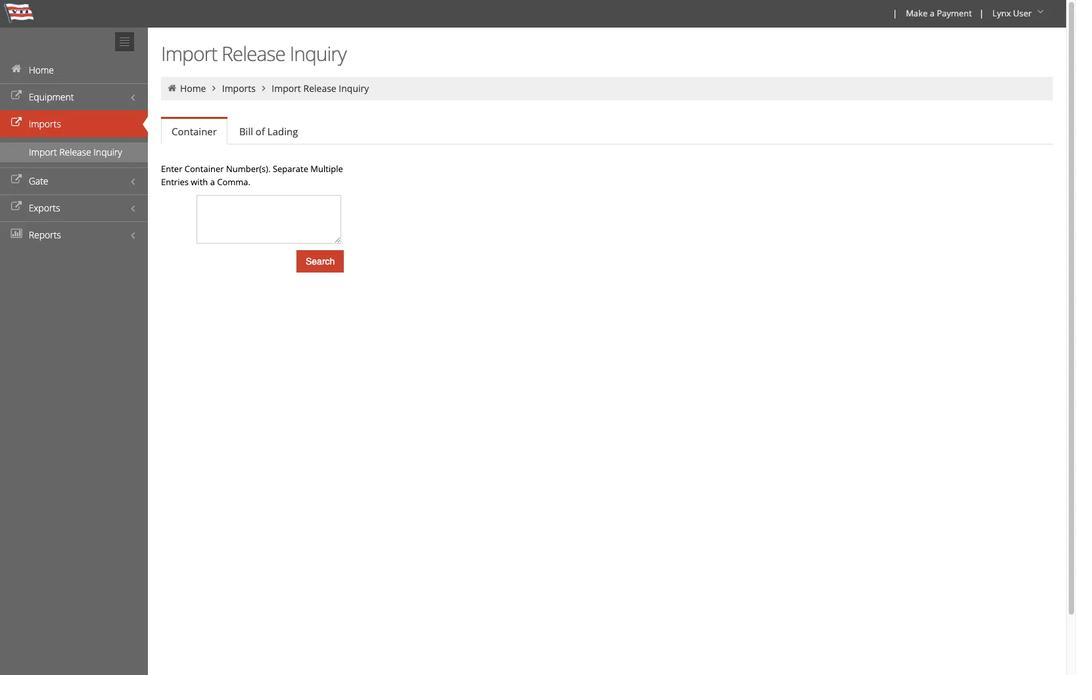 Task type: vqa. For each thing, say whether or not it's contained in the screenshot.
topmost the home
yes



Task type: locate. For each thing, give the bounding box(es) containing it.
import
[[161, 40, 217, 67], [272, 82, 301, 95], [29, 146, 57, 158]]

lynx user link
[[987, 0, 1052, 28]]

1 vertical spatial imports
[[29, 118, 61, 130]]

imports link down equipment
[[0, 110, 148, 137]]

0 vertical spatial a
[[930, 7, 935, 19]]

home link left angle right image
[[180, 82, 206, 95]]

bill of lading link
[[229, 118, 309, 145]]

|
[[893, 7, 897, 19], [979, 7, 984, 19]]

1 horizontal spatial import release inquiry link
[[272, 82, 369, 95]]

import release inquiry right angle right icon
[[272, 82, 369, 95]]

1 horizontal spatial a
[[930, 7, 935, 19]]

0 vertical spatial inquiry
[[290, 40, 346, 67]]

0 horizontal spatial home image
[[10, 64, 23, 74]]

angle right image
[[258, 83, 269, 93]]

0 vertical spatial release
[[222, 40, 285, 67]]

1 vertical spatial import release inquiry link
[[0, 143, 148, 162]]

0 horizontal spatial |
[[893, 7, 897, 19]]

home
[[29, 64, 54, 76], [180, 82, 206, 95]]

multiple
[[311, 163, 343, 175]]

import right angle right icon
[[272, 82, 301, 95]]

external link image inside 'gate' link
[[10, 176, 23, 185]]

1 vertical spatial external link image
[[10, 118, 23, 128]]

of
[[256, 125, 265, 138]]

1 vertical spatial home
[[180, 82, 206, 95]]

inquiry
[[290, 40, 346, 67], [339, 82, 369, 95], [94, 146, 122, 158]]

import release inquiry link
[[272, 82, 369, 95], [0, 143, 148, 162]]

home link
[[0, 57, 148, 83], [180, 82, 206, 95]]

payment
[[937, 7, 972, 19]]

container up with
[[185, 163, 224, 175]]

release up 'gate' link
[[59, 146, 91, 158]]

external link image left equipment
[[10, 91, 23, 101]]

import for the top import release inquiry link
[[272, 82, 301, 95]]

0 horizontal spatial imports
[[29, 118, 61, 130]]

None text field
[[197, 195, 341, 244]]

import up gate
[[29, 146, 57, 158]]

0 vertical spatial container
[[172, 125, 217, 138]]

1 horizontal spatial |
[[979, 7, 984, 19]]

2 vertical spatial import
[[29, 146, 57, 158]]

2 horizontal spatial import
[[272, 82, 301, 95]]

home left angle right image
[[180, 82, 206, 95]]

| left make
[[893, 7, 897, 19]]

release right angle right icon
[[303, 82, 336, 95]]

imports down equipment
[[29, 118, 61, 130]]

a right with
[[210, 176, 215, 188]]

import for the leftmost import release inquiry link
[[29, 146, 57, 158]]

1 vertical spatial import
[[272, 82, 301, 95]]

bill of lading
[[239, 125, 298, 138]]

0 vertical spatial imports
[[222, 82, 256, 95]]

2 vertical spatial import release inquiry
[[29, 146, 122, 158]]

imports left angle right icon
[[222, 82, 256, 95]]

1 horizontal spatial home image
[[166, 83, 178, 93]]

a right make
[[930, 7, 935, 19]]

home image left angle right image
[[166, 83, 178, 93]]

import release inquiry link right angle right icon
[[272, 82, 369, 95]]

0 vertical spatial imports link
[[222, 82, 256, 95]]

1 vertical spatial container
[[185, 163, 224, 175]]

import release inquiry up 'gate' link
[[29, 146, 122, 158]]

import up angle right image
[[161, 40, 217, 67]]

0 vertical spatial import release inquiry link
[[272, 82, 369, 95]]

external link image down equipment link
[[10, 118, 23, 128]]

0 horizontal spatial a
[[210, 176, 215, 188]]

2 external link image from the top
[[10, 118, 23, 128]]

make
[[906, 7, 928, 19]]

external link image inside equipment link
[[10, 91, 23, 101]]

imports link left angle right icon
[[222, 82, 256, 95]]

angle right image
[[208, 83, 220, 93]]

container inside "container" link
[[172, 125, 217, 138]]

2 vertical spatial release
[[59, 146, 91, 158]]

imports link
[[222, 82, 256, 95], [0, 110, 148, 137]]

2 vertical spatial external link image
[[10, 176, 23, 185]]

separate
[[273, 163, 308, 175]]

release up angle right icon
[[222, 40, 285, 67]]

| left lynx on the right
[[979, 7, 984, 19]]

home up equipment
[[29, 64, 54, 76]]

home link up equipment
[[0, 57, 148, 83]]

1 horizontal spatial imports link
[[222, 82, 256, 95]]

1 horizontal spatial import
[[161, 40, 217, 67]]

external link image left gate
[[10, 176, 23, 185]]

0 horizontal spatial imports link
[[0, 110, 148, 137]]

1 horizontal spatial imports
[[222, 82, 256, 95]]

0 vertical spatial import
[[161, 40, 217, 67]]

1 horizontal spatial release
[[222, 40, 285, 67]]

release
[[222, 40, 285, 67], [303, 82, 336, 95], [59, 146, 91, 158]]

container
[[172, 125, 217, 138], [185, 163, 224, 175]]

import release inquiry link up 'gate' link
[[0, 143, 148, 162]]

import release inquiry up angle right icon
[[161, 40, 346, 67]]

1 vertical spatial a
[[210, 176, 215, 188]]

search button
[[296, 250, 344, 273]]

1 external link image from the top
[[10, 91, 23, 101]]

equipment
[[29, 91, 74, 103]]

1 vertical spatial release
[[303, 82, 336, 95]]

import release inquiry
[[161, 40, 346, 67], [272, 82, 369, 95], [29, 146, 122, 158]]

1 horizontal spatial home link
[[180, 82, 206, 95]]

lynx user
[[993, 7, 1032, 19]]

0 vertical spatial external link image
[[10, 91, 23, 101]]

0 vertical spatial home
[[29, 64, 54, 76]]

container up enter
[[172, 125, 217, 138]]

number(s).
[[226, 163, 271, 175]]

3 external link image from the top
[[10, 176, 23, 185]]

home image up equipment link
[[10, 64, 23, 74]]

a
[[930, 7, 935, 19], [210, 176, 215, 188]]

entries
[[161, 176, 189, 188]]

imports
[[222, 82, 256, 95], [29, 118, 61, 130]]

0 horizontal spatial import
[[29, 146, 57, 158]]

external link image
[[10, 91, 23, 101], [10, 118, 23, 128], [10, 176, 23, 185]]

make a payment link
[[900, 0, 977, 28]]

2 horizontal spatial release
[[303, 82, 336, 95]]

lynx
[[993, 7, 1011, 19]]

home image
[[10, 64, 23, 74], [166, 83, 178, 93]]

import release inquiry inside import release inquiry link
[[29, 146, 122, 158]]

1 vertical spatial import release inquiry
[[272, 82, 369, 95]]



Task type: describe. For each thing, give the bounding box(es) containing it.
user
[[1013, 7, 1032, 19]]

0 horizontal spatial release
[[59, 146, 91, 158]]

1 vertical spatial home image
[[166, 83, 178, 93]]

2 vertical spatial inquiry
[[94, 146, 122, 158]]

1 vertical spatial imports link
[[0, 110, 148, 137]]

2 | from the left
[[979, 7, 984, 19]]

enter
[[161, 163, 182, 175]]

0 horizontal spatial import release inquiry link
[[0, 143, 148, 162]]

angle down image
[[1034, 7, 1047, 16]]

exports link
[[0, 195, 148, 222]]

0 vertical spatial import release inquiry
[[161, 40, 346, 67]]

container link
[[161, 119, 227, 145]]

exports
[[29, 202, 60, 214]]

external link image for equipment
[[10, 91, 23, 101]]

external link image for gate
[[10, 176, 23, 185]]

1 | from the left
[[893, 7, 897, 19]]

comma.
[[217, 176, 250, 188]]

reports
[[29, 229, 61, 241]]

a inside enter container number(s).  separate multiple entries with a comma.
[[210, 176, 215, 188]]

bar chart image
[[10, 229, 23, 239]]

reports link
[[0, 222, 148, 248]]

with
[[191, 176, 208, 188]]

external link image for imports
[[10, 118, 23, 128]]

1 horizontal spatial home
[[180, 82, 206, 95]]

import release inquiry for the leftmost import release inquiry link
[[29, 146, 122, 158]]

0 horizontal spatial home
[[29, 64, 54, 76]]

search
[[306, 256, 335, 267]]

gate
[[29, 175, 48, 187]]

bill
[[239, 125, 253, 138]]

external link image
[[10, 202, 23, 212]]

0 vertical spatial home image
[[10, 64, 23, 74]]

1 vertical spatial inquiry
[[339, 82, 369, 95]]

equipment link
[[0, 83, 148, 110]]

lading
[[267, 125, 298, 138]]

0 horizontal spatial home link
[[0, 57, 148, 83]]

make a payment
[[906, 7, 972, 19]]

enter container number(s).  separate multiple entries with a comma.
[[161, 163, 343, 188]]

container inside enter container number(s).  separate multiple entries with a comma.
[[185, 163, 224, 175]]

gate link
[[0, 168, 148, 195]]

import release inquiry for the top import release inquiry link
[[272, 82, 369, 95]]



